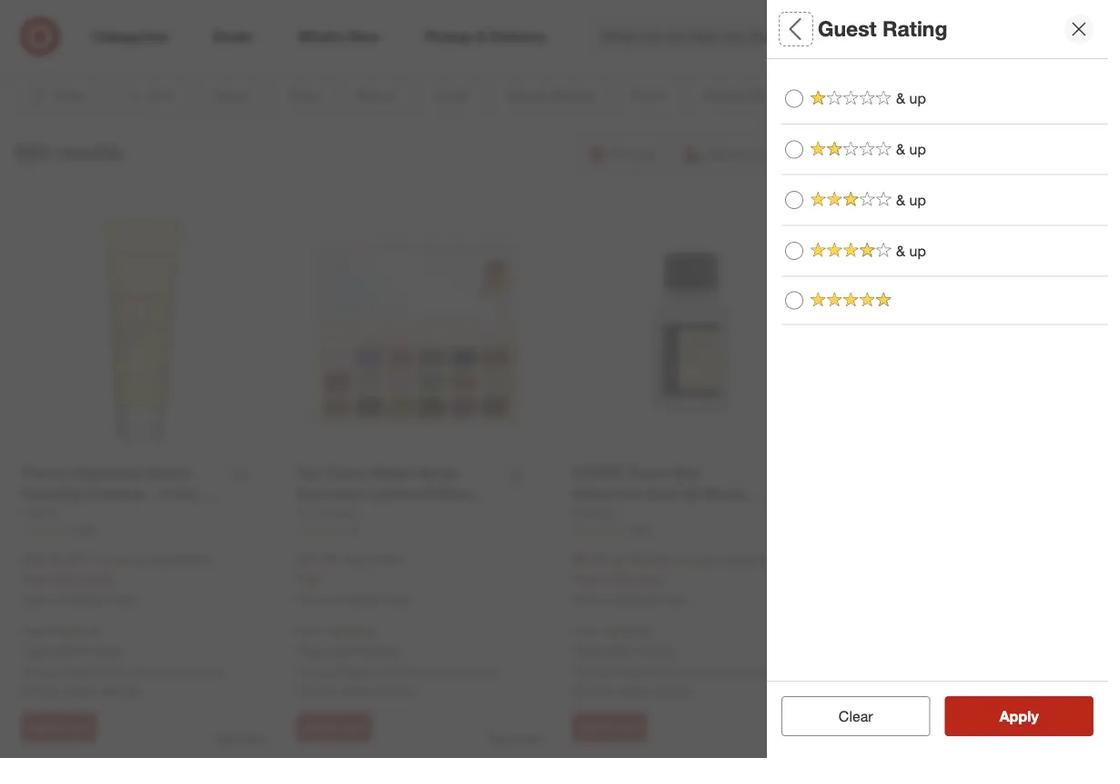 Task type: locate. For each thing, give the bounding box(es) containing it.
1 horizontal spatial apply.
[[365, 642, 400, 658]]

2 horizontal spatial free shipping * * exclusions apply. not available at austin south lamar check nearby stores
[[572, 623, 775, 698]]

1 ( from the left
[[69, 553, 72, 569]]

*
[[99, 623, 103, 639], [374, 623, 378, 639], [649, 623, 654, 639], [21, 642, 26, 658], [297, 642, 301, 658], [572, 642, 576, 658]]

1 horizontal spatial nearby
[[337, 682, 376, 698]]

shipping down $5.95 ( $5.89 /fluid ounce ) reg $8.50 sale ends today when purchased online
[[601, 623, 649, 639]]

$27.00
[[297, 551, 340, 569]]

see
[[981, 708, 1007, 726]]

clear all
[[830, 708, 882, 726]]

apply button
[[945, 697, 1094, 737]]

beverly
[[841, 222, 883, 238]]

2 horizontal spatial stores
[[655, 682, 690, 698]]

results right 584
[[55, 140, 123, 165]]

$24.00 ( $5.71 /ounce ) reg $30.00 sale ends today when purchased online
[[21, 551, 210, 607]]

available
[[45, 664, 95, 680], [321, 664, 370, 680], [596, 664, 645, 680]]

ounce
[[677, 553, 713, 569]]

1 horizontal spatial free shipping * * exclusions apply. not available at austin south lamar check nearby stores
[[297, 623, 500, 698]]

0 horizontal spatial lamar
[[189, 664, 225, 680]]

clear inside button
[[839, 708, 873, 726]]

1 horizontal spatial (
[[611, 553, 614, 569]]

& up hills;
[[896, 191, 905, 209]]

1 horizontal spatial at
[[373, 664, 384, 680]]

free down $5.95
[[572, 623, 597, 639]]

1 exclusions from the left
[[26, 642, 87, 658]]

pink;
[[1077, 286, 1105, 302]]

clear for clear all
[[830, 708, 864, 726]]

south
[[152, 664, 185, 680], [427, 664, 461, 680], [702, 664, 736, 680]]

) down 1997 link
[[713, 553, 716, 569]]

reg inside $27.00 reg $54.00 sale when purchased online
[[344, 553, 362, 569]]

1 clear from the left
[[830, 708, 864, 726]]

free shipping * * exclusions apply. not available at austin south lamar check nearby stores
[[21, 623, 225, 698], [297, 623, 500, 698], [572, 623, 775, 698]]

0 horizontal spatial shipping
[[50, 623, 99, 639]]

apply. for $24.00
[[90, 642, 124, 658]]

( right $5.95
[[611, 553, 614, 569]]

865
[[78, 524, 96, 538]]

purchased inside $24.00 ( $5.71 /ounce ) reg $30.00 sale ends today when purchased online
[[53, 594, 105, 607]]

brown;
[[890, 286, 929, 302]]

today inside $24.00 ( $5.71 /ounce ) reg $30.00 sale ends today when purchased online
[[81, 572, 114, 588]]

1 purchased from the left
[[53, 594, 105, 607]]

0 horizontal spatial )
[[143, 553, 146, 569]]

apply. down $24.00 ( $5.71 /ounce ) reg $30.00 sale ends today when purchased online
[[90, 642, 124, 658]]

not
[[21, 664, 42, 680], [297, 664, 317, 680], [572, 664, 592, 680]]

deals button
[[782, 59, 1108, 123]]

3 at from the left
[[649, 664, 660, 680]]

0 vertical spatial results
[[55, 140, 123, 165]]

clear all button
[[782, 697, 930, 737]]

0 horizontal spatial check nearby stores button
[[21, 682, 139, 700]]

when down '$27.00'
[[297, 594, 325, 607]]

1 horizontal spatial shipping
[[325, 623, 374, 639]]

lamar
[[189, 664, 225, 680], [464, 664, 500, 680], [739, 664, 775, 680]]

1 horizontal spatial purchased
[[328, 594, 380, 607]]

ends down $5.89 on the bottom right of the page
[[600, 572, 628, 588]]

exclusions apply. link
[[26, 642, 124, 658], [301, 642, 400, 658], [576, 642, 675, 658]]

up up the type button on the right of page
[[909, 90, 926, 107]]

1 horizontal spatial )
[[713, 553, 716, 569]]

online inside $5.95 ( $5.89 /fluid ounce ) reg $8.50 sale ends today when purchased online
[[658, 594, 687, 607]]

0 horizontal spatial results
[[55, 140, 123, 165]]

at
[[98, 664, 109, 680], [373, 664, 384, 680], [649, 664, 660, 680]]

blue;
[[858, 286, 886, 302]]

sale inside $24.00 ( $5.71 /ounce ) reg $30.00 sale ends today when purchased online
[[21, 572, 46, 588]]

3 not from the left
[[572, 664, 592, 680]]

& up down search button
[[896, 90, 926, 107]]

1 check nearby stores button from the left
[[21, 682, 139, 700]]

(
[[69, 553, 72, 569], [611, 553, 614, 569]]

exclusions for $24.00
[[26, 642, 87, 658]]

& up radio up & up option
[[785, 90, 803, 108]]

2 horizontal spatial sponsored
[[1046, 44, 1100, 57]]

1 horizontal spatial austin
[[388, 664, 423, 680]]

when down $5.95
[[572, 594, 600, 607]]

) inside $5.95 ( $5.89 /fluid ounce ) reg $8.50 sale ends today when purchased online
[[713, 553, 716, 569]]

1 not from the left
[[21, 664, 42, 680]]

1 horizontal spatial available
[[321, 664, 370, 680]]

3 exclusions apply. link from the left
[[576, 642, 675, 658]]

1 horizontal spatial exclusions apply. link
[[301, 642, 400, 658]]

2 horizontal spatial at
[[649, 664, 660, 680]]

online down '$54.00' on the bottom left of the page
[[383, 594, 412, 607]]

results for see results
[[1011, 708, 1058, 726]]

1 ) from the left
[[143, 553, 146, 569]]

up down deals button
[[909, 140, 926, 158]]

sale
[[21, 572, 46, 588], [297, 572, 322, 588], [572, 572, 597, 588]]

0 horizontal spatial sponsored
[[213, 733, 267, 747]]

1 austin from the left
[[113, 664, 148, 680]]

clear for clear
[[839, 708, 873, 726]]

4 up from the top
[[909, 242, 926, 260]]

check for $27.00
[[297, 682, 333, 698]]

clear
[[830, 708, 864, 726], [839, 708, 873, 726]]

ends down $24.00
[[50, 572, 78, 588]]

2 shipping from the left
[[325, 623, 374, 639]]

2 lamar from the left
[[464, 664, 500, 680]]

1 horizontal spatial check
[[297, 682, 333, 698]]

& up radio
[[785, 90, 803, 108], [785, 191, 803, 209], [785, 242, 803, 260]]

rating
[[883, 16, 948, 42]]

1 south from the left
[[152, 664, 185, 680]]

None radio
[[785, 292, 803, 310]]

up down hills;
[[909, 242, 926, 260]]

2 apply. from the left
[[365, 642, 400, 658]]

free down $24.00
[[21, 623, 47, 639]]

& up down hills;
[[896, 242, 926, 260]]

1 ends from the left
[[50, 572, 78, 588]]

sale down $5.95
[[572, 572, 597, 588]]

when
[[21, 594, 50, 607], [297, 594, 325, 607], [572, 594, 600, 607]]

2 sale from the left
[[297, 572, 322, 588]]

1 apply. from the left
[[90, 642, 124, 658]]

2 horizontal spatial exclusions
[[576, 642, 637, 658]]

2 check nearby stores button from the left
[[297, 682, 415, 700]]

0 horizontal spatial stores
[[104, 682, 139, 698]]

2 free from the left
[[297, 623, 322, 639]]

2 check from the left
[[297, 682, 333, 698]]

2 exclusions apply. link from the left
[[301, 642, 400, 658]]

1 free from the left
[[21, 623, 47, 639]]

up
[[909, 90, 926, 107], [909, 140, 926, 158], [909, 191, 926, 209], [909, 242, 926, 260]]

1 horizontal spatial check nearby stores button
[[297, 682, 415, 700]]

3 purchased from the left
[[603, 594, 655, 607]]

2 when from the left
[[297, 594, 325, 607]]

1 shipping from the left
[[50, 623, 99, 639]]

1 horizontal spatial sale
[[297, 572, 322, 588]]

1 when from the left
[[21, 594, 50, 607]]

2 horizontal spatial shipping
[[601, 623, 649, 639]]

0 horizontal spatial (
[[69, 553, 72, 569]]

( inside $24.00 ( $5.71 /ounce ) reg $30.00 sale ends today when purchased online
[[69, 553, 72, 569]]

2 not from the left
[[297, 664, 317, 680]]

2 horizontal spatial not
[[572, 664, 592, 680]]

at for $27.00
[[373, 664, 384, 680]]

not for $24.00
[[21, 664, 42, 680]]

shipping down $27.00 reg $54.00 sale when purchased online
[[325, 623, 374, 639]]

3 austin from the left
[[663, 664, 699, 680]]

today down /fluid
[[632, 572, 664, 588]]

exclusions
[[26, 642, 87, 658], [301, 642, 362, 658], [576, 642, 637, 658]]

1 reg from the left
[[150, 553, 168, 569]]

& up up hills;
[[896, 191, 926, 209]]

2 ends from the left
[[600, 572, 628, 588]]

2 horizontal spatial check nearby stores button
[[572, 682, 690, 700]]

2 horizontal spatial purchased
[[603, 594, 655, 607]]

1 horizontal spatial sponsored
[[488, 733, 542, 747]]

orange;
[[1031, 286, 1074, 302]]

0 horizontal spatial austin
[[113, 664, 148, 680]]

color beige; black; blue; brown; gold; gray; clear; orange; pink; 
[[782, 263, 1108, 302]]

available for $24.00
[[45, 664, 95, 680]]

2 horizontal spatial apply.
[[641, 642, 675, 658]]

2 today from the left
[[632, 572, 664, 588]]

( inside $5.95 ( $5.89 /fluid ounce ) reg $8.50 sale ends today when purchased online
[[611, 553, 614, 569]]

& up
[[896, 90, 926, 107], [896, 140, 926, 158], [896, 191, 926, 209], [896, 242, 926, 260]]

$5.89
[[614, 553, 645, 569]]

2 horizontal spatial reg
[[720, 553, 738, 569]]

guest
[[818, 16, 877, 42]]

austin for $24.00
[[113, 664, 148, 680]]

type button
[[782, 123, 1108, 187]]

reg
[[150, 553, 168, 569], [344, 553, 362, 569], [720, 553, 738, 569]]

0 horizontal spatial today
[[81, 572, 114, 588]]

all filters dialog
[[767, 0, 1108, 759]]

exclusions apply. link for $24.00
[[26, 642, 124, 658]]

austin for $27.00
[[388, 664, 423, 680]]

1 available from the left
[[45, 664, 95, 680]]

clear inside button
[[830, 708, 864, 726]]

2 horizontal spatial lamar
[[739, 664, 775, 680]]

online
[[108, 594, 137, 607], [383, 594, 412, 607], [658, 594, 687, 607]]

2 exclusions from the left
[[301, 642, 362, 658]]

check
[[21, 682, 58, 698], [297, 682, 333, 698], [572, 682, 609, 698]]

2 austin from the left
[[388, 664, 423, 680]]

1997 link
[[572, 524, 811, 539]]

1 & from the top
[[896, 90, 905, 107]]

today down $5.71
[[81, 572, 114, 588]]

1 stores from the left
[[104, 682, 139, 698]]

3 reg from the left
[[720, 553, 738, 569]]

sale inside $5.95 ( $5.89 /fluid ounce ) reg $8.50 sale ends today when purchased online
[[572, 572, 597, 588]]

shipping down $24.00 ( $5.71 /ounce ) reg $30.00 sale ends today when purchased online
[[50, 623, 99, 639]]

reg left $8.50
[[720, 553, 738, 569]]

1 horizontal spatial when
[[297, 594, 325, 607]]

0 horizontal spatial south
[[152, 664, 185, 680]]

2 free shipping * * exclusions apply. not available at austin south lamar check nearby stores from the left
[[297, 623, 500, 698]]

& down deals button
[[896, 140, 905, 158]]

apply. down $5.95 ( $5.89 /fluid ounce ) reg $8.50 sale ends today when purchased online
[[641, 642, 675, 658]]

check nearby stores button
[[21, 682, 139, 700], [297, 682, 415, 700], [572, 682, 690, 700]]

1 horizontal spatial stores
[[379, 682, 415, 698]]

beige;
[[782, 286, 817, 302]]

0 horizontal spatial purchased
[[53, 594, 105, 607]]

$5.95
[[572, 551, 607, 569]]

1 sale from the left
[[21, 572, 46, 588]]

up up hills;
[[909, 191, 926, 209]]

2 purchased from the left
[[328, 594, 380, 607]]

3 sale from the left
[[572, 572, 597, 588]]

beekman
[[1009, 222, 1064, 238]]

free for $27.00
[[297, 623, 322, 639]]

purchased inside $27.00 reg $54.00 sale when purchased online
[[328, 594, 380, 607]]

1 lamar from the left
[[189, 664, 225, 680]]

beautyblender;
[[918, 222, 1006, 238]]

2 clear from the left
[[839, 708, 873, 726]]

results inside button
[[1011, 708, 1058, 726]]

0 horizontal spatial when
[[21, 594, 50, 607]]

online down /fluid
[[658, 594, 687, 607]]

1 vertical spatial results
[[1011, 708, 1058, 726]]

0 horizontal spatial exclusions
[[26, 642, 87, 658]]

results
[[55, 140, 123, 165], [1011, 708, 1058, 726]]

brand anastasia beverly hills; beautyblender; beekman 1802; b
[[782, 199, 1108, 238]]

& up radio up anastasia
[[785, 191, 803, 209]]

apply. down $27.00 reg $54.00 sale when purchased online
[[365, 642, 400, 658]]

free down $27.00 reg $54.00 sale when purchased online
[[297, 623, 322, 639]]

7 link
[[1050, 16, 1090, 56]]

3 free shipping * * exclusions apply. not available at austin south lamar check nearby stores from the left
[[572, 623, 775, 698]]

0 horizontal spatial free shipping * * exclusions apply. not available at austin south lamar check nearby stores
[[21, 623, 225, 698]]

2 & up radio from the top
[[785, 191, 803, 209]]

1 horizontal spatial online
[[383, 594, 412, 607]]

today
[[81, 572, 114, 588], [632, 572, 664, 588]]

exclusions apply. link down $27.00 reg $54.00 sale when purchased online
[[301, 642, 400, 658]]

1 horizontal spatial south
[[427, 664, 461, 680]]

/ounce
[[103, 553, 143, 569]]

sponsored
[[1046, 44, 1100, 57], [213, 733, 267, 747], [488, 733, 542, 747]]

1 horizontal spatial not
[[297, 664, 317, 680]]

ends inside $24.00 ( $5.71 /ounce ) reg $30.00 sale ends today when purchased online
[[50, 572, 78, 588]]

& down hills;
[[896, 242, 905, 260]]

purchased down $5.71
[[53, 594, 105, 607]]

purchased inside $5.95 ( $5.89 /fluid ounce ) reg $8.50 sale ends today when purchased online
[[603, 594, 655, 607]]

2 vertical spatial & up radio
[[785, 242, 803, 260]]

0 horizontal spatial exclusions apply. link
[[26, 642, 124, 658]]

1 today from the left
[[81, 572, 114, 588]]

)
[[143, 553, 146, 569], [713, 553, 716, 569]]

0 horizontal spatial online
[[108, 594, 137, 607]]

clear button
[[782, 697, 930, 737]]

available for $27.00
[[321, 664, 370, 680]]

3 lamar from the left
[[739, 664, 775, 680]]

0 horizontal spatial sale
[[21, 572, 46, 588]]

ends
[[50, 572, 78, 588], [600, 572, 628, 588]]

2 horizontal spatial online
[[658, 594, 687, 607]]

1 horizontal spatial ends
[[600, 572, 628, 588]]

purchased down '$54.00' on the bottom left of the page
[[328, 594, 380, 607]]

1 at from the left
[[98, 664, 109, 680]]

1 check from the left
[[21, 682, 58, 698]]

& up radio up color
[[785, 242, 803, 260]]

stores
[[104, 682, 139, 698], [379, 682, 415, 698], [655, 682, 690, 698]]

3 when from the left
[[572, 594, 600, 607]]

exclusions apply. link down $5.95 ( $5.89 /fluid ounce ) reg $8.50 sale ends today when purchased online
[[576, 642, 675, 658]]

2 south from the left
[[427, 664, 461, 680]]

2 ) from the left
[[713, 553, 716, 569]]

2 reg from the left
[[344, 553, 362, 569]]

2 at from the left
[[373, 664, 384, 680]]

2 stores from the left
[[379, 682, 415, 698]]

( right $24.00
[[69, 553, 72, 569]]

2 horizontal spatial sale
[[572, 572, 597, 588]]

austin
[[113, 664, 148, 680], [388, 664, 423, 680], [663, 664, 699, 680]]

1 free shipping * * exclusions apply. not available at austin south lamar check nearby stores from the left
[[21, 623, 225, 698]]

purchased down $5.89 on the bottom right of the page
[[603, 594, 655, 607]]

2 horizontal spatial when
[[572, 594, 600, 607]]

3 south from the left
[[702, 664, 736, 680]]

4 & from the top
[[896, 242, 905, 260]]

) inside $24.00 ( $5.71 /ounce ) reg $30.00 sale ends today when purchased online
[[143, 553, 146, 569]]

sale down '$27.00'
[[297, 572, 322, 588]]

reg inside $24.00 ( $5.71 /ounce ) reg $30.00 sale ends today when purchased online
[[150, 553, 168, 569]]

0 horizontal spatial check
[[21, 682, 58, 698]]

when down $24.00
[[21, 594, 50, 607]]

1 horizontal spatial reg
[[344, 553, 362, 569]]

filters
[[812, 16, 869, 42]]

stores for $27.00
[[379, 682, 415, 698]]

2 available from the left
[[321, 664, 370, 680]]

$8.50
[[742, 553, 773, 569]]

purchased
[[53, 594, 105, 607], [328, 594, 380, 607], [603, 594, 655, 607]]

2 horizontal spatial free
[[572, 623, 597, 639]]

2 horizontal spatial available
[[596, 664, 645, 680]]

$27.00 reg $54.00 sale when purchased online
[[297, 551, 412, 607]]

) down 865 "link"
[[143, 553, 146, 569]]

1 horizontal spatial exclusions
[[301, 642, 362, 658]]

sponsored for $27.00
[[488, 733, 542, 747]]

1 horizontal spatial today
[[632, 572, 664, 588]]

reg down 6 at the bottom left of the page
[[344, 553, 362, 569]]

2 horizontal spatial south
[[702, 664, 736, 680]]

nearby for $24.00
[[62, 682, 101, 698]]

2 online from the left
[[383, 594, 412, 607]]

reg left $30.00
[[150, 553, 168, 569]]

nearby for $27.00
[[337, 682, 376, 698]]

& down search button
[[896, 90, 905, 107]]

3 online from the left
[[658, 594, 687, 607]]

all filters
[[782, 16, 869, 42]]

apply.
[[90, 642, 124, 658], [365, 642, 400, 658], [641, 642, 675, 658]]

2 horizontal spatial check
[[572, 682, 609, 698]]

results right see
[[1011, 708, 1058, 726]]

apply. for $27.00
[[365, 642, 400, 658]]

2 & up from the top
[[896, 140, 926, 158]]

1 nearby from the left
[[62, 682, 101, 698]]

all
[[868, 708, 882, 726]]

shipping for $24.00
[[50, 623, 99, 639]]

3 free from the left
[[572, 623, 597, 639]]

free
[[21, 623, 47, 639], [297, 623, 322, 639], [572, 623, 597, 639]]

exclusions apply. link down $24.00 ( $5.71 /ounce ) reg $30.00 sale ends today when purchased online
[[26, 642, 124, 658]]

0 horizontal spatial at
[[98, 664, 109, 680]]

free shipping * * exclusions apply. not available at austin south lamar check nearby stores for $24.00
[[21, 623, 225, 698]]

search button
[[865, 16, 909, 60]]

$54.00
[[366, 553, 404, 569]]

free shipping * * exclusions apply. not available at austin south lamar check nearby stores for $27.00
[[297, 623, 500, 698]]

1 horizontal spatial lamar
[[464, 664, 500, 680]]

0 horizontal spatial ends
[[50, 572, 78, 588]]

1 vertical spatial & up radio
[[785, 191, 803, 209]]

1 online from the left
[[108, 594, 137, 607]]

check nearby stores button for $24.00
[[21, 682, 139, 700]]

1 horizontal spatial free
[[297, 623, 322, 639]]

nearby
[[62, 682, 101, 698], [337, 682, 376, 698], [612, 682, 651, 698]]

2 nearby from the left
[[337, 682, 376, 698]]

1 horizontal spatial results
[[1011, 708, 1058, 726]]

shipping
[[50, 623, 99, 639], [325, 623, 374, 639], [601, 623, 649, 639]]

3 available from the left
[[596, 664, 645, 680]]

1 exclusions apply. link from the left
[[26, 642, 124, 658]]

0 horizontal spatial not
[[21, 664, 42, 680]]

2 horizontal spatial austin
[[663, 664, 699, 680]]

0 horizontal spatial available
[[45, 664, 95, 680]]

guest rating dialog
[[767, 0, 1108, 759]]

2 horizontal spatial exclusions apply. link
[[576, 642, 675, 658]]

2 horizontal spatial nearby
[[612, 682, 651, 698]]

online down '/ounce'
[[108, 594, 137, 607]]

2 ( from the left
[[611, 553, 614, 569]]

0 horizontal spatial reg
[[150, 553, 168, 569]]

sale down $24.00
[[21, 572, 46, 588]]

& up down deals button
[[896, 140, 926, 158]]

0 horizontal spatial apply.
[[90, 642, 124, 658]]

0 vertical spatial & up radio
[[785, 90, 803, 108]]

&
[[896, 90, 905, 107], [896, 140, 905, 158], [896, 191, 905, 209], [896, 242, 905, 260]]

0 horizontal spatial free
[[21, 623, 47, 639]]

0 horizontal spatial nearby
[[62, 682, 101, 698]]

1802;
[[1067, 222, 1099, 238]]



Task type: vqa. For each thing, say whether or not it's contained in the screenshot.
BeautyBlender;
yes



Task type: describe. For each thing, give the bounding box(es) containing it.
sponsored for $24.00
[[213, 733, 267, 747]]

when inside $5.95 ( $5.89 /fluid ounce ) reg $8.50 sale ends today when purchased online
[[572, 594, 600, 607]]

see results
[[981, 708, 1058, 726]]

gray;
[[964, 286, 992, 302]]

type
[[782, 142, 820, 163]]

( for $24.00
[[69, 553, 72, 569]]

$30.00
[[172, 553, 210, 569]]

today inside $5.95 ( $5.89 /fluid ounce ) reg $8.50 sale ends today when purchased online
[[632, 572, 664, 588]]

3 apply. from the left
[[641, 642, 675, 658]]

exclusions for $27.00
[[301, 642, 362, 658]]

1 & up from the top
[[896, 90, 926, 107]]

not for $27.00
[[297, 664, 317, 680]]

6
[[353, 524, 359, 538]]

/fluid
[[645, 553, 674, 569]]

south for $24.00
[[152, 664, 185, 680]]

3 stores from the left
[[655, 682, 690, 698]]

ends inside $5.95 ( $5.89 /fluid ounce ) reg $8.50 sale ends today when purchased online
[[600, 572, 628, 588]]

at for $24.00
[[98, 664, 109, 680]]

stores for $24.00
[[104, 682, 139, 698]]

color
[[782, 263, 826, 284]]

3 check from the left
[[572, 682, 609, 698]]

4 & up from the top
[[896, 242, 926, 260]]

$24.00
[[21, 551, 65, 569]]

check nearby stores button for $27.00
[[297, 682, 415, 700]]

brand
[[782, 199, 831, 220]]

3 & up from the top
[[896, 191, 926, 209]]

guest rating
[[818, 16, 948, 42]]

black;
[[821, 286, 855, 302]]

865 link
[[21, 524, 260, 539]]

What can we help you find? suggestions appear below search field
[[591, 16, 878, 56]]

1 up from the top
[[909, 90, 926, 107]]

see results button
[[945, 697, 1094, 737]]

3 exclusions from the left
[[576, 642, 637, 658]]

online inside $24.00 ( $5.71 /ounce ) reg $30.00 sale ends today when purchased online
[[108, 594, 137, 607]]

$5.95 ( $5.89 /fluid ounce ) reg $8.50 sale ends today when purchased online
[[572, 551, 773, 607]]

3 check nearby stores button from the left
[[572, 682, 690, 700]]

3 & up radio from the top
[[785, 242, 803, 260]]

online inside $27.00 reg $54.00 sale when purchased online
[[383, 594, 412, 607]]

shipping for $27.00
[[325, 623, 374, 639]]

$5.71
[[72, 553, 103, 569]]

clear;
[[996, 286, 1027, 302]]

search
[[865, 29, 909, 47]]

free for $24.00
[[21, 623, 47, 639]]

advertisement region
[[8, 0, 1100, 43]]

deals
[[782, 78, 828, 99]]

1997
[[628, 524, 653, 538]]

3 nearby from the left
[[612, 682, 651, 698]]

( for $5.95
[[611, 553, 614, 569]]

3 & from the top
[[896, 191, 905, 209]]

when inside $24.00 ( $5.71 /ounce ) reg $30.00 sale ends today when purchased online
[[21, 594, 50, 607]]

when inside $27.00 reg $54.00 sale when purchased online
[[297, 594, 325, 607]]

1 & up radio from the top
[[785, 90, 803, 108]]

7
[[1077, 19, 1082, 30]]

sale inside $27.00 reg $54.00 sale when purchased online
[[297, 572, 322, 588]]

2 up from the top
[[909, 140, 926, 158]]

2 & from the top
[[896, 140, 905, 158]]

all
[[782, 16, 807, 42]]

check for $24.00
[[21, 682, 58, 698]]

b
[[1102, 222, 1108, 238]]

exclusions apply. link for $27.00
[[301, 642, 400, 658]]

results for 584 results
[[55, 140, 123, 165]]

3 shipping from the left
[[601, 623, 649, 639]]

584
[[15, 140, 49, 165]]

584 results
[[15, 140, 123, 165]]

reg inside $5.95 ( $5.89 /fluid ounce ) reg $8.50 sale ends today when purchased online
[[720, 553, 738, 569]]

lamar for $27.00
[[464, 664, 500, 680]]

south for $27.00
[[427, 664, 461, 680]]

lamar for $24.00
[[189, 664, 225, 680]]

anastasia
[[782, 222, 837, 238]]

3 up from the top
[[909, 191, 926, 209]]

hills;
[[886, 222, 914, 238]]

6 link
[[297, 524, 535, 539]]

apply
[[1000, 708, 1039, 726]]

& up radio
[[785, 140, 803, 159]]

gold;
[[932, 286, 961, 302]]



